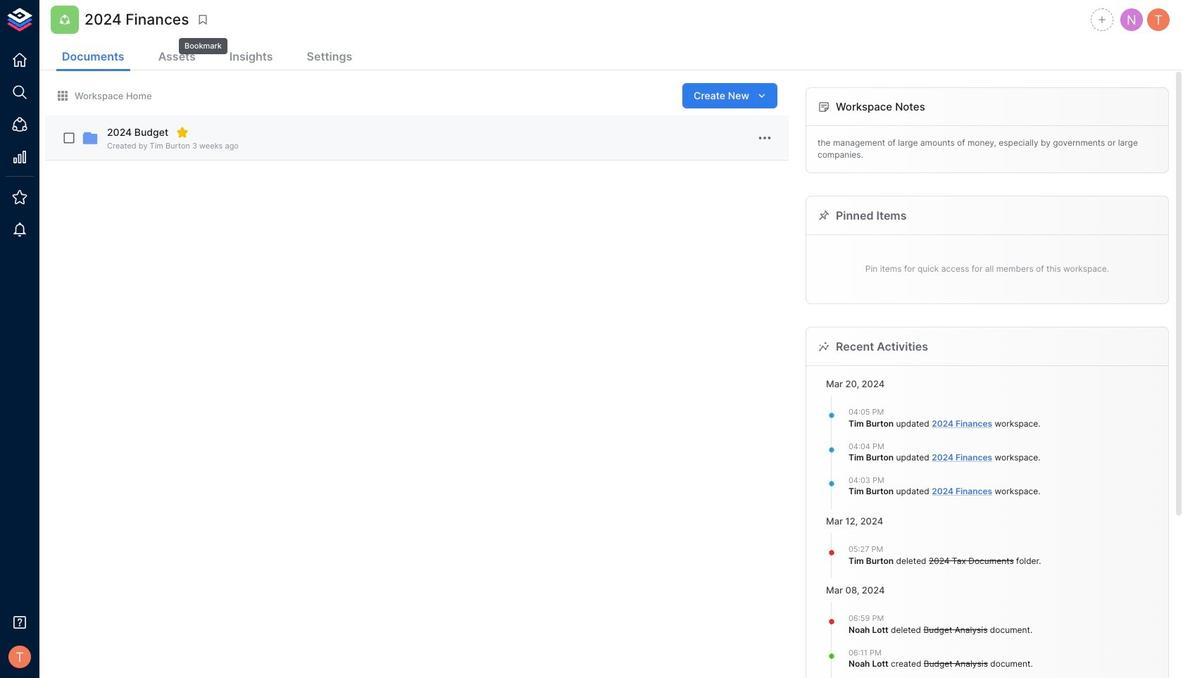 Task type: vqa. For each thing, say whether or not it's contained in the screenshot.
Unpin icon
no



Task type: locate. For each thing, give the bounding box(es) containing it.
tooltip
[[178, 28, 229, 56]]

bookmark image
[[197, 13, 209, 26]]

remove favorite image
[[176, 126, 189, 139]]



